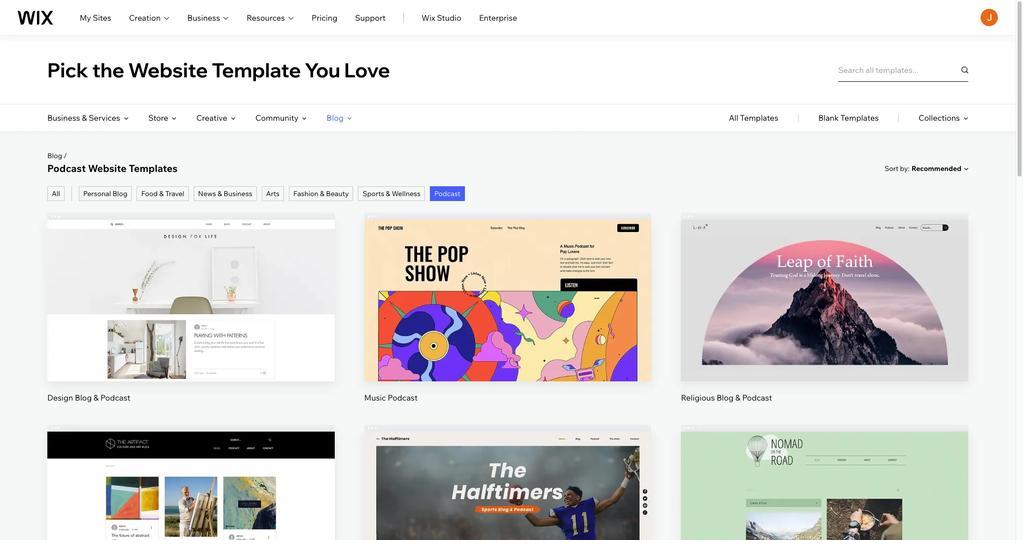 Task type: locate. For each thing, give the bounding box(es) containing it.
view for podcast website templates - travel blog & podcast image at the bottom right of page "edit" button
[[816, 527, 834, 537]]

edit button for podcast website templates - art blog & podcast image at left
[[168, 486, 215, 510]]

pick
[[47, 57, 88, 82]]

pick the website template you love
[[47, 57, 390, 82]]

view button for "edit" button in the music podcast group
[[485, 308, 532, 331]]

& right design
[[94, 393, 99, 403]]

enterprise
[[479, 13, 517, 22]]

blog for religious blog & podcast
[[717, 393, 734, 403]]

personal blog
[[83, 189, 127, 198]]

0 vertical spatial website
[[128, 57, 208, 82]]

fashion & beauty link
[[289, 186, 353, 201]]

food & travel
[[141, 189, 184, 198]]

/
[[64, 151, 67, 160]]

podcast
[[47, 162, 86, 175], [435, 189, 461, 198], [101, 393, 130, 403], [388, 393, 418, 403], [743, 393, 773, 403]]

view button inside design blog & podcast group
[[168, 308, 215, 331]]

business inside dropdown button
[[187, 13, 220, 22]]

food
[[141, 189, 158, 198]]

0 vertical spatial all
[[729, 113, 739, 123]]

business & services
[[47, 113, 120, 123]]

& for wellness
[[386, 189, 390, 198]]

recommended
[[912, 164, 962, 173]]

& right religious
[[736, 393, 741, 403]]

2 horizontal spatial templates
[[841, 113, 879, 123]]

view
[[182, 315, 200, 325], [499, 315, 517, 325], [816, 315, 834, 325], [182, 527, 200, 537], [499, 527, 517, 537], [816, 527, 834, 537]]

edit button for podcast website templates - travel blog & podcast image at the bottom right of page
[[802, 486, 849, 510]]

wix
[[422, 13, 435, 22]]

view inside religious blog & podcast group
[[816, 315, 834, 325]]

business button
[[187, 12, 229, 23]]

podcast link
[[430, 186, 465, 201]]

1 horizontal spatial templates
[[741, 113, 779, 123]]

store
[[148, 113, 168, 123]]

templates for all templates
[[741, 113, 779, 123]]

view for "edit" button in the music podcast group
[[499, 315, 517, 325]]

podcast website templates
[[47, 162, 178, 175]]

edit
[[184, 281, 198, 291], [501, 281, 516, 291], [818, 281, 833, 291], [184, 493, 198, 503], [501, 493, 516, 503], [818, 493, 833, 503]]

0 horizontal spatial business
[[47, 113, 80, 123]]

creation
[[129, 13, 161, 22]]

news & business
[[198, 189, 252, 198]]

blank templates
[[819, 113, 879, 123]]

categories. use the left and right arrow keys to navigate the menu element
[[0, 105, 1016, 131]]

music podcast group
[[364, 213, 652, 403]]

wix studio link
[[422, 12, 462, 23]]

& right "news"
[[218, 189, 222, 198]]

website up store
[[128, 57, 208, 82]]

community
[[255, 113, 299, 123]]

services
[[89, 113, 120, 123]]

arts
[[266, 189, 280, 198]]

podcast website templates - music podcast image
[[364, 220, 652, 382]]

studio
[[437, 13, 462, 22]]

templates inside all templates link
[[741, 113, 779, 123]]

& left 'services'
[[82, 113, 87, 123]]

by:
[[901, 164, 910, 173]]

blog for design blog & podcast
[[75, 393, 92, 403]]

categories by subject element
[[47, 105, 352, 131]]

edit button inside design blog & podcast group
[[168, 274, 215, 298]]

1 vertical spatial website
[[88, 162, 127, 175]]

food & travel link
[[137, 186, 189, 201]]

1 horizontal spatial all
[[729, 113, 739, 123]]

& left beauty
[[320, 189, 325, 198]]

all inside generic categories element
[[729, 113, 739, 123]]

my sites link
[[80, 12, 111, 23]]

template
[[212, 57, 301, 82]]

edit button inside religious blog & podcast group
[[802, 274, 849, 298]]

templates inside "blank templates" link
[[841, 113, 879, 123]]

edit button for podcast website templates - sports blog & podcast image
[[485, 486, 532, 510]]

view for "edit" button within religious blog & podcast group
[[816, 315, 834, 325]]

generic categories element
[[729, 105, 969, 131]]

1 vertical spatial all
[[52, 189, 60, 198]]

profile image image
[[981, 9, 998, 26]]

1 vertical spatial business
[[47, 113, 80, 123]]

& right sports
[[386, 189, 390, 198]]

view button inside religious blog & podcast group
[[802, 308, 849, 331]]

all
[[729, 113, 739, 123], [52, 189, 60, 198]]

edit inside design blog & podcast group
[[184, 281, 198, 291]]

templates
[[741, 113, 779, 123], [841, 113, 879, 123], [129, 162, 178, 175]]

view for "edit" button inside design blog & podcast group
[[182, 315, 200, 325]]

edit inside religious blog & podcast group
[[818, 281, 833, 291]]

website
[[128, 57, 208, 82], [88, 162, 127, 175]]

blank templates link
[[819, 105, 879, 131]]

edit button for podcast website templates - music podcast 'image'
[[485, 274, 532, 298]]

1 horizontal spatial business
[[187, 13, 220, 22]]

business
[[187, 13, 220, 22], [47, 113, 80, 123], [224, 189, 252, 198]]

view button for podcast website templates - sports blog & podcast image "edit" button
[[485, 520, 532, 541]]

0 vertical spatial business
[[187, 13, 220, 22]]

edit button inside music podcast group
[[485, 274, 532, 298]]

& for beauty
[[320, 189, 325, 198]]

view button
[[168, 308, 215, 331], [485, 308, 532, 331], [802, 308, 849, 331], [168, 520, 215, 541], [485, 520, 532, 541], [802, 520, 849, 541]]

my
[[80, 13, 91, 22]]

0 horizontal spatial all
[[52, 189, 60, 198]]

None search field
[[839, 58, 969, 82]]

website up 'personal blog' link
[[88, 162, 127, 175]]

beauty
[[326, 189, 349, 198]]

business inside categories by subject element
[[47, 113, 80, 123]]

view inside design blog & podcast group
[[182, 315, 200, 325]]

2 horizontal spatial business
[[224, 189, 252, 198]]

podcast website templates - sports blog & podcast image
[[364, 432, 652, 541]]

& right the food
[[159, 189, 164, 198]]

edit inside music podcast group
[[501, 281, 516, 291]]

sort
[[885, 164, 899, 173]]

blog
[[327, 113, 344, 123], [47, 151, 62, 160], [113, 189, 127, 198], [75, 393, 92, 403], [717, 393, 734, 403]]

view button for podcast website templates - art blog & podcast image at left "edit" button
[[168, 520, 215, 541]]

edit for podcast website templates - religious blog & podcast image
[[818, 281, 833, 291]]

edit button for podcast website templates - design blog & podcast image
[[168, 274, 215, 298]]

business for business & services
[[47, 113, 80, 123]]

music podcast
[[364, 393, 418, 403]]

pricing link
[[312, 12, 338, 23]]

&
[[82, 113, 87, 123], [159, 189, 164, 198], [218, 189, 222, 198], [320, 189, 325, 198], [386, 189, 390, 198], [94, 393, 99, 403], [736, 393, 741, 403]]

& inside categories by subject element
[[82, 113, 87, 123]]

view button inside music podcast group
[[485, 308, 532, 331]]

edit button
[[168, 274, 215, 298], [485, 274, 532, 298], [802, 274, 849, 298], [168, 486, 215, 510], [485, 486, 532, 510], [802, 486, 849, 510]]

edit button for podcast website templates - religious blog & podcast image
[[802, 274, 849, 298]]

& for services
[[82, 113, 87, 123]]

edit for podcast website templates - music podcast 'image'
[[501, 281, 516, 291]]

view inside music podcast group
[[499, 315, 517, 325]]



Task type: vqa. For each thing, say whether or not it's contained in the screenshot.
Small
no



Task type: describe. For each thing, give the bounding box(es) containing it.
podcast website templates - travel blog & podcast image
[[681, 432, 969, 541]]

resources
[[247, 13, 285, 22]]

blog for personal blog
[[113, 189, 127, 198]]

podcast website templates - art blog & podcast image
[[47, 432, 335, 541]]

edit for podcast website templates - design blog & podcast image
[[184, 281, 198, 291]]

design
[[47, 393, 73, 403]]

edit for podcast website templates - sports blog & podcast image
[[501, 493, 516, 503]]

business for business
[[187, 13, 220, 22]]

view button for podcast website templates - travel blog & podcast image at the bottom right of page "edit" button
[[802, 520, 849, 541]]

blog link
[[47, 151, 62, 160]]

religious blog & podcast group
[[681, 213, 969, 403]]

support link
[[355, 12, 386, 23]]

fashion
[[294, 189, 319, 198]]

religious blog & podcast
[[681, 393, 773, 403]]

fashion & beauty
[[294, 189, 349, 198]]

view button for "edit" button inside design blog & podcast group
[[168, 308, 215, 331]]

sports
[[363, 189, 384, 198]]

edit for podcast website templates - art blog & podcast image at left
[[184, 493, 198, 503]]

all for all templates
[[729, 113, 739, 123]]

podcast website templates - design blog & podcast image
[[47, 220, 335, 382]]

Search search field
[[839, 58, 969, 82]]

creative
[[196, 113, 227, 123]]

travel
[[165, 189, 184, 198]]

personal
[[83, 189, 111, 198]]

news
[[198, 189, 216, 198]]

blog /
[[47, 151, 67, 160]]

view for podcast website templates - sports blog & podcast image "edit" button
[[499, 527, 517, 537]]

design blog & podcast group
[[47, 213, 335, 403]]

wellness
[[392, 189, 421, 198]]

music
[[364, 393, 386, 403]]

wix studio
[[422, 13, 462, 22]]

view button for "edit" button within religious blog & podcast group
[[802, 308, 849, 331]]

sites
[[93, 13, 111, 22]]

view for podcast website templates - art blog & podcast image at left "edit" button
[[182, 527, 200, 537]]

& for travel
[[159, 189, 164, 198]]

all templates
[[729, 113, 779, 123]]

support
[[355, 13, 386, 22]]

0 horizontal spatial website
[[88, 162, 127, 175]]

1 horizontal spatial website
[[128, 57, 208, 82]]

the
[[92, 57, 124, 82]]

sports & wellness
[[363, 189, 421, 198]]

blog inside categories by subject element
[[327, 113, 344, 123]]

resources button
[[247, 12, 294, 23]]

collections
[[919, 113, 960, 123]]

podcast website templates - religious blog & podcast image
[[681, 220, 969, 382]]

you
[[305, 57, 341, 82]]

personal blog link
[[79, 186, 132, 201]]

edit for podcast website templates - travel blog & podcast image at the bottom right of page
[[818, 493, 833, 503]]

0 horizontal spatial templates
[[129, 162, 178, 175]]

enterprise link
[[479, 12, 517, 23]]

my sites
[[80, 13, 111, 22]]

blank
[[819, 113, 839, 123]]

2 vertical spatial business
[[224, 189, 252, 198]]

sports & wellness link
[[358, 186, 425, 201]]

all templates link
[[729, 105, 779, 131]]

creation button
[[129, 12, 170, 23]]

love
[[344, 57, 390, 82]]

pricing
[[312, 13, 338, 22]]

news & business link
[[194, 186, 257, 201]]

sort by:
[[885, 164, 910, 173]]

templates for blank templates
[[841, 113, 879, 123]]

design blog & podcast
[[47, 393, 130, 403]]

all link
[[47, 186, 65, 201]]

religious
[[681, 393, 715, 403]]

& for business
[[218, 189, 222, 198]]

all for all
[[52, 189, 60, 198]]

arts link
[[262, 186, 284, 201]]



